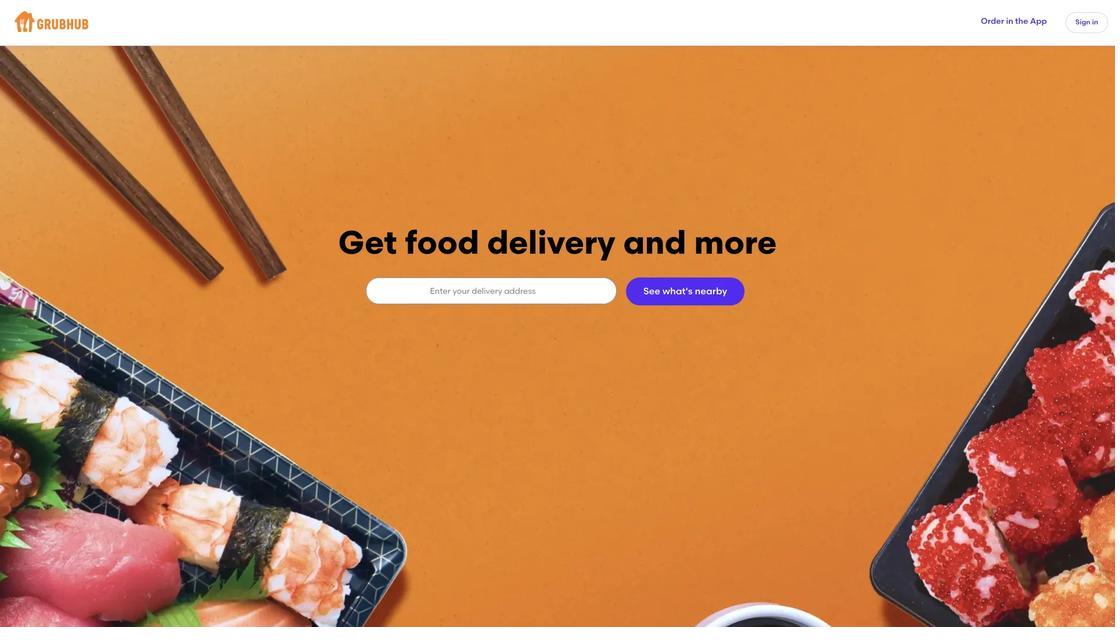 Task type: vqa. For each thing, say whether or not it's contained in the screenshot.
App
yes



Task type: describe. For each thing, give the bounding box(es) containing it.
main navigation navigation
[[0, 0, 1116, 45]]

nearby
[[695, 286, 728, 297]]

app
[[1031, 17, 1048, 26]]

in for sign
[[1093, 18, 1099, 26]]

what's
[[663, 286, 693, 297]]

more
[[695, 223, 777, 262]]

see what's nearby button
[[626, 278, 745, 306]]

delivery
[[487, 223, 616, 262]]

and
[[624, 223, 687, 262]]

sign in
[[1076, 18, 1099, 26]]

get
[[338, 223, 397, 262]]



Task type: locate. For each thing, give the bounding box(es) containing it.
in right sign on the right
[[1093, 18, 1099, 26]]

the
[[1016, 17, 1029, 26]]

burger and fries delivery image
[[0, 45, 1116, 628]]

order in the app link
[[982, 16, 1048, 27]]

sign in button
[[1066, 12, 1109, 33]]

order
[[982, 17, 1005, 26]]

in inside button
[[1093, 18, 1099, 26]]

Search Address search field
[[366, 278, 616, 304]]

0 horizontal spatial in
[[1007, 17, 1014, 26]]

see
[[644, 286, 661, 297]]

in for order
[[1007, 17, 1014, 26]]

sign
[[1076, 18, 1091, 26]]

order in the app
[[982, 17, 1048, 26]]

in
[[1007, 17, 1014, 26], [1093, 18, 1099, 26]]

in left the
[[1007, 17, 1014, 26]]

1 horizontal spatial in
[[1093, 18, 1099, 26]]

food
[[405, 223, 480, 262]]

get food delivery and more
[[338, 223, 777, 262]]

see what's nearby
[[644, 286, 728, 297]]



